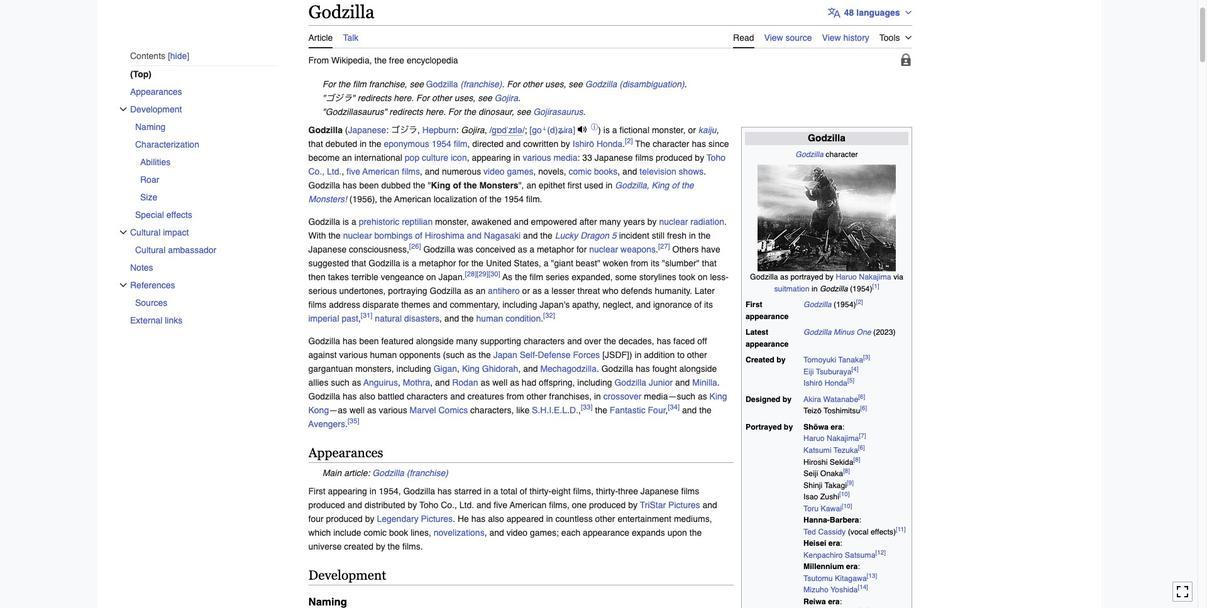 Task type: describe. For each thing, give the bounding box(es) containing it.
nakajima inside shōwa era : haruo nakajima [7]
[[827, 435, 860, 444]]

[12]
[[876, 549, 886, 557]]

of up [26] link
[[415, 231, 423, 241]]

has down past
[[343, 336, 357, 346]]

produced up four
[[309, 501, 345, 511]]

gigan link
[[434, 364, 457, 374]]

gojira inside for the film franchise, see godzilla (franchise) . for other uses, see godzilla (disambiguation) . "ゴジラ" redirects here. for other uses, see gojira . "godzillasaurus" redirects here. for the dinosaur, see gojirasaurus .
[[495, 93, 518, 103]]

king of the monsters ", an epithet first used in
[[431, 180, 615, 190]]

2 horizontal spatial various
[[523, 153, 551, 163]]

for up ( japanese : ゴジラ , hepburn : gojira , / ɡ ɒ d ˈ z ɪ l ə / ; [ɡoꜜ(d)ʑiɾa]
[[448, 107, 462, 117]]

japanese inside incident still fresh in the japanese consciousness,
[[309, 244, 347, 255]]

eponymous 1954 film , directed and cowritten by ishirō honda . [2]
[[384, 136, 633, 149]]

: for hanna-
[[860, 517, 862, 525]]

[ɡoꜜ(d)ʑiɾa]
[[530, 125, 576, 135]]

play audio image
[[578, 125, 587, 134]]

tristar pictures
[[640, 501, 701, 511]]

roar link
[[140, 171, 277, 189]]

also for appeared
[[488, 514, 504, 524]]

1 horizontal spatial 1954
[[504, 194, 524, 204]]

. inside . he has also appeared in countless other entertainment mediums, which include comic book lines,
[[453, 514, 455, 524]]

1 thirty- from the left
[[530, 487, 552, 497]]

alongside for featured
[[416, 336, 454, 346]]

0 horizontal spatial uses,
[[455, 93, 476, 103]]

in up games
[[514, 153, 521, 163]]

: for shōwa
[[843, 423, 845, 432]]

incident still fresh in the japanese consciousness,
[[309, 231, 711, 255]]

: for heisei
[[841, 540, 843, 549]]

godzilla link for godzilla minus one (2023)
[[804, 301, 832, 310]]

fought
[[653, 364, 677, 374]]

imperial past link
[[309, 314, 358, 324]]

2 vertical spatial including
[[578, 378, 612, 388]]

haruo inside the godzilla as portrayed by haruo nakajima via suitmation in godzilla (1954) [1]
[[836, 273, 857, 282]]

which
[[309, 528, 331, 538]]

sekida
[[830, 458, 854, 467]]

of inside godzilla, king of the monsters!
[[672, 180, 680, 190]]

off
[[698, 336, 707, 346]]

other up hepburn 'link'
[[432, 93, 452, 103]]

[6] link for teizō toshimitsu
[[859, 393, 866, 401]]

ishirō inside eponymous 1954 film , directed and cowritten by ishirō honda . [2]
[[573, 139, 594, 149]]

directed
[[473, 139, 504, 149]]

comic books link
[[569, 166, 618, 177]]

1 horizontal spatial [2] link
[[857, 298, 863, 306]]

many inside "godzilla has been featured alongside many supporting characters and over the decades, has faced off against various human opponents (such as the"
[[456, 336, 478, 346]]

defense
[[538, 350, 571, 360]]

or inside or as a lesser threat who defends humanity. later films address disparate themes and commentary, including japan's apathy, neglect, and ignorance of its imperial past , [31] natural disasters , and the human condition . [32]
[[522, 286, 530, 296]]

: for (
[[386, 125, 389, 135]]

gojirasaurus link
[[534, 107, 583, 117]]

metaphor inside [26] godzilla was conceived as a metaphor for nuclear weapons . [27]
[[537, 244, 574, 255]]

note containing "godzillasaurus" redirects here. for the dinosaur, see
[[309, 105, 912, 119]]

see up gojirasaurus link
[[569, 79, 583, 89]]

from inside others have suggested that godzilla is a metaphor for the united states, a "giant beast" woken from its "slumber" that then takes terrible vengeance on japan.
[[631, 258, 649, 268]]

a inside [26] godzilla was conceived as a metaphor for nuclear weapons . [27]
[[530, 244, 535, 255]]

including inside [jsdf]) in addition to other gargantuan monsters, including
[[397, 364, 431, 374]]

0 vertical spatial [2] link
[[625, 136, 633, 145]]

[10] link for zushi
[[840, 491, 850, 498]]

"ゴジラ"
[[323, 93, 355, 103]]

decades,
[[619, 336, 655, 346]]

neglect,
[[603, 300, 634, 310]]

[8] link for onaka
[[844, 467, 851, 475]]

: up "icon"
[[456, 125, 459, 135]]

0 vertical spatial films,
[[573, 487, 594, 497]]

era for heisei
[[829, 540, 841, 549]]

note containing for the film franchise, see
[[309, 77, 912, 91]]

each
[[562, 528, 581, 538]]

have
[[702, 244, 721, 255]]

appearances inside appearances link
[[130, 87, 182, 97]]

american for the
[[394, 194, 431, 204]]

[6] for tezuka
[[859, 444, 865, 452]]

as up creatures
[[481, 378, 490, 388]]

other inside . godzilla has also battled characters and creatures from other franchises, in
[[527, 392, 547, 402]]

era for reiwa
[[829, 598, 840, 607]]

and down commentary,
[[445, 314, 459, 324]]

novelizations link
[[434, 528, 485, 538]]

of up 'localization'
[[453, 180, 461, 190]]

. inside eponymous 1954 film , directed and cowritten by ishirō honda . [2]
[[623, 139, 625, 149]]

cultural for cultural ambassador
[[135, 246, 165, 256]]

years
[[624, 217, 645, 227]]

[6] link for katsumi tezuka [6]
[[859, 444, 865, 452]]

1 vertical spatial nuclear
[[343, 231, 372, 241]]

1 horizontal spatial uses,
[[545, 79, 566, 89]]

and inside and four produced by
[[703, 501, 718, 511]]

the up [26] godzilla was conceived as a metaphor for nuclear weapons . [27]
[[541, 231, 553, 241]]

[28]
[[465, 270, 477, 279]]

is inside others have suggested that godzilla is a metaphor for the united states, a "giant beast" woken from its "slumber" that then takes terrible vengeance on japan.
[[403, 258, 409, 268]]

had
[[522, 378, 537, 388]]

references link
[[130, 277, 277, 295]]

hepburn
[[423, 125, 456, 135]]

the inside godzilla, king of the monsters!
[[682, 180, 694, 190]]

2 horizontal spatial nuclear
[[660, 217, 688, 227]]

hide button
[[168, 51, 189, 61]]

(franchise) inside note
[[407, 469, 448, 479]]

godzilla inside [26] godzilla was conceived as a metaphor for nuclear weapons . [27]
[[424, 244, 455, 255]]

0 vertical spatial or
[[688, 125, 696, 135]]

hanna-
[[804, 517, 830, 525]]

and inside "godzilla has been featured alongside many supporting characters and over the decades, has faced off against various human opponents (such as the"
[[568, 336, 582, 346]]

comics
[[439, 406, 468, 416]]

—as
[[329, 406, 347, 416]]

appearance for latest
[[746, 340, 789, 349]]

nuclear inside [26] godzilla was conceived as a metaphor for nuclear weapons . [27]
[[590, 244, 618, 255]]

the down 'dubbed'
[[380, 194, 392, 204]]

japanese down "godzillasaurus"
[[348, 125, 386, 135]]

king up the (1956), the american localization of the 1954 film.
[[431, 180, 451, 190]]

in left the 1954,
[[370, 487, 377, 497]]

has inside . godzilla has been dubbed the "
[[343, 180, 357, 190]]

godzilla inside first appearing in 1954, godzilla has starred in a total of thirty-eight films, thirty-three japanese films produced and distributed by toho co., ltd. and five american films, one produced by
[[404, 487, 435, 497]]

0 horizontal spatial is
[[343, 217, 349, 227]]

and up "godzilla,"
[[623, 166, 638, 177]]

(franchise) inside for the film franchise, see godzilla (franchise) . for other uses, see godzilla (disambiguation) . "ゴジラ" redirects here. for other uses, see gojira . "godzillasaurus" redirects here. for the dinosaur, see gojirasaurus .
[[461, 79, 502, 89]]

[5] link
[[848, 377, 855, 384]]

a down [26] link
[[412, 258, 417, 268]]

x small image for development
[[119, 106, 127, 113]]

in down 'books'
[[606, 180, 613, 190]]

talk link
[[343, 25, 359, 47]]

human inside or as a lesser threat who defends humanity. later films address disparate themes and commentary, including japan's apathy, neglect, and ignorance of its imperial past , [31] natural disasters , and the human condition . [32]
[[476, 314, 503, 324]]

[8] link for sekida
[[854, 456, 861, 463]]

appearances link
[[130, 83, 277, 101]]

ignorance
[[654, 300, 692, 310]]

[26] link
[[409, 242, 421, 251]]

ltd. inside toho co., ltd.
[[327, 166, 342, 177]]

effects
[[166, 210, 192, 220]]

fullscreen image
[[1177, 587, 1190, 599]]

[32]
[[544, 311, 555, 320]]

by inside eponymous 1954 film , directed and cowritten by ishirō honda . [2]
[[561, 139, 570, 149]]

one
[[572, 501, 587, 511]]

0 vertical spatial haruo nakajima link
[[836, 273, 892, 282]]

films down the
[[636, 153, 654, 163]]

and up [26] godzilla was conceived as a metaphor for nuclear weapons . [27]
[[523, 231, 538, 241]]

a down (1956),
[[352, 217, 357, 227]]

note containing "ゴジラ" redirects here. for other uses, see
[[309, 91, 912, 105]]

era for shōwa
[[831, 423, 843, 432]]

also for battled
[[359, 392, 376, 402]]

legendary
[[377, 514, 419, 524]]

1 vertical spatial haruo nakajima link
[[804, 435, 860, 444]]

has inside . godzilla has fought alongside allies such as
[[636, 364, 650, 374]]

its inside or as a lesser threat who defends humanity. later films address disparate themes and commentary, including japan's apathy, neglect, and ignorance of its imperial past , [31] natural disasters , and the human condition . [32]
[[704, 300, 713, 310]]

0 horizontal spatial films,
[[549, 501, 570, 511]]

: for reiwa
[[840, 598, 842, 607]]

produced inside and four produced by
[[326, 514, 363, 524]]

1 vertical spatial redirects
[[390, 107, 423, 117]]

2 horizontal spatial that
[[702, 258, 717, 268]]

the down book
[[388, 542, 400, 552]]

. inside . godzilla has fought alongside allies such as
[[597, 364, 599, 374]]

japan
[[494, 350, 518, 360]]

0 vertical spatial here.
[[394, 93, 414, 103]]

that inside , that debuted in the
[[309, 139, 323, 149]]

the left free
[[375, 55, 387, 65]]

pop
[[405, 153, 420, 163]]

an for ",
[[527, 180, 537, 190]]

other up gojirasaurus at left top
[[523, 79, 543, 89]]

the right [33]
[[595, 406, 608, 416]]

. inside . godzilla has also battled characters and creatures from other franchises, in
[[718, 378, 720, 388]]

including inside or as a lesser threat who defends humanity. later films address disparate themes and commentary, including japan's apathy, neglect, and ignorance of its imperial past , [31] natural disasters , and the human condition . [32]
[[503, 300, 537, 310]]

godzilla element
[[309, 48, 912, 609]]

natural
[[375, 314, 402, 324]]

bombings
[[375, 231, 413, 241]]

see up dinosaur,
[[478, 93, 492, 103]]

x small image
[[119, 282, 127, 290]]

books
[[594, 166, 618, 177]]

the down mediums,
[[690, 528, 702, 538]]

mothra
[[403, 378, 430, 388]]

film for franchise,
[[353, 79, 367, 89]]

. inside [26] godzilla was conceived as a metaphor for nuclear weapons . [27]
[[656, 244, 659, 255]]

shinji
[[804, 482, 823, 490]]

a right ')'
[[613, 125, 618, 135]]

forces
[[573, 350, 600, 360]]

godzilla godzilla character
[[796, 133, 858, 159]]

note containing main article:
[[309, 467, 912, 480]]

in inside , that debuted in the
[[360, 139, 367, 149]]

has up addition
[[657, 336, 671, 346]]

the up "ゴジラ"
[[338, 79, 351, 89]]

countless
[[556, 514, 593, 524]]

american inside first appearing in 1954, godzilla has starred in a total of thirty-eight films, thirty-three japanese films produced and distributed by toho co., ltd. and five american films, one produced by
[[510, 501, 547, 511]]

and up had
[[523, 364, 538, 374]]

1 horizontal spatial monster,
[[652, 125, 686, 135]]

[2] inside godzilla (1954) [2]
[[857, 298, 863, 306]]

nuclear weapons link
[[590, 244, 656, 255]]

localization
[[434, 194, 477, 204]]

1 horizontal spatial many
[[600, 217, 621, 227]]

franchise,
[[369, 79, 407, 89]]

and down the gigan link on the left
[[435, 378, 450, 388]]

offspring,
[[539, 378, 575, 388]]

five american films link
[[347, 166, 420, 177]]

the inside incident still fresh in the japanese consciousness,
[[699, 231, 711, 241]]

video inside , and video games; each appearance expands upon the universe created by the films.
[[507, 528, 528, 538]]

as down minilla
[[698, 392, 708, 402]]

the down numerous
[[464, 180, 477, 190]]

crossover link
[[604, 392, 642, 402]]

american for five
[[363, 166, 400, 177]]

from inside . godzilla has also battled characters and creatures from other franchises, in
[[507, 392, 524, 402]]

godzilla link for :
[[796, 150, 824, 159]]

as inside —as well as various marvel comics characters, like s.h.i.e.l.d. , [33] the fantastic four , [34] and the avengers . [35]
[[367, 406, 377, 416]]

. inside or as a lesser threat who defends humanity. later films address disparate themes and commentary, including japan's apathy, neglect, and ignorance of its imperial past , [31] natural disasters , and the human condition . [32]
[[541, 314, 544, 324]]

by up still at the right of page
[[648, 217, 657, 227]]

development link
[[130, 101, 277, 118]]

[6] for watanabe
[[859, 393, 866, 401]]

of inside or as a lesser threat who defends humanity. later films address disparate themes and commentary, including japan's apathy, neglect, and ignorance of its imperial past , [31] natural disasters , and the human condition . [32]
[[695, 300, 702, 310]]

monsters
[[480, 180, 519, 190]]

, inside , that debuted in the
[[717, 125, 719, 135]]

in inside . he has also appeared in countless other entertainment mediums, which include comic book lines,
[[546, 514, 553, 524]]

characters inside . godzilla has also battled characters and creatures from other franchises, in
[[407, 392, 448, 402]]

as the film series expanded, some storylines took on less- serious undertones, portraying godzilla as an
[[309, 272, 729, 296]]

for inside [26] godzilla was conceived as a metaphor for nuclear weapons . [27]
[[577, 244, 587, 255]]

isao zushi [10]
[[804, 491, 850, 502]]

other inside . he has also appeared in countless other entertainment mediums, which include comic book lines,
[[595, 514, 616, 524]]

a left "giant
[[544, 258, 549, 268]]

addition
[[644, 350, 675, 360]]

characters inside "godzilla has been featured alongside many supporting characters and over the decades, has faced off against various human opponents (such as the"
[[524, 336, 565, 346]]

[jsdf])
[[603, 350, 633, 360]]

for up gojira link
[[507, 79, 520, 89]]

the inside . godzilla has been dubbed the "
[[413, 180, 426, 190]]

: for millennium
[[858, 563, 860, 572]]

toho inside first appearing in 1954, godzilla has starred in a total of thirty-eight films, thirty-three japanese films produced and distributed by toho co., ltd. and five american films, one produced by
[[420, 501, 439, 511]]

tomoyuki tanaka link
[[804, 356, 864, 365]]

by right created
[[777, 356, 786, 365]]

debuted
[[326, 139, 358, 149]]

and inside , and video games; each appearance expands upon the universe created by the films.
[[490, 528, 504, 538]]

to
[[678, 350, 685, 360]]

as inside [26] godzilla was conceived as a metaphor for nuclear weapons . [27]
[[518, 244, 527, 255]]

and up include
[[348, 501, 362, 511]]

x small image for cultural impact
[[119, 229, 127, 237]]

toho inside toho co., ltd.
[[707, 153, 726, 163]]

and inside . godzilla has also battled characters and creatures from other franchises, in
[[451, 392, 465, 402]]

the up [jsdf])
[[604, 336, 617, 346]]

by inside , and video games; each appearance expands upon the universe created by the films.
[[376, 542, 385, 552]]

godzilla minus one link
[[804, 328, 872, 337]]

radiation
[[691, 217, 725, 227]]

japanese up 'books'
[[595, 153, 633, 163]]

films down pop
[[402, 166, 420, 177]]

the down 'monsters' in the top of the page
[[490, 194, 502, 204]]

1 vertical spatial [6] link
[[861, 405, 868, 412]]

in inside [jsdf]) in addition to other gargantuan monsters, including
[[635, 350, 642, 360]]

legendary pictures link
[[377, 514, 453, 524]]

film for ,
[[454, 139, 468, 149]]

0 horizontal spatial gojira
[[461, 125, 485, 135]]

various inside —as well as various marvel comics characters, like s.h.i.e.l.d. , [33] the fantastic four , [34] and the avengers . [35]
[[379, 406, 407, 416]]

alongside for fought
[[680, 364, 717, 374]]

a inside or as a lesser threat who defends humanity. later films address disparate themes and commentary, including japan's apathy, neglect, and ignorance of its imperial past , [31] natural disasters , and the human condition . [32]
[[545, 286, 549, 296]]

been inside "godzilla has been featured alongside many supporting characters and over the decades, has faced off against various human opponents (such as the"
[[359, 336, 379, 346]]

by inside and four produced by
[[365, 514, 375, 524]]

featured
[[381, 336, 414, 346]]

0 vertical spatial well
[[493, 378, 508, 388]]

notes
[[130, 263, 153, 273]]

1 horizontal spatial here.
[[426, 107, 446, 117]]

by down three in the right of the page
[[629, 501, 638, 511]]

produced up television shows 'link'
[[656, 153, 693, 163]]

an inside as the film series expanded, some storylines took on less- serious undertones, portraying godzilla as an
[[476, 286, 486, 296]]

latest appearance
[[746, 328, 789, 349]]

disasters
[[405, 314, 440, 324]]

[28] link
[[465, 270, 477, 279]]

reiwa era :
[[804, 598, 842, 607]]

0 vertical spatial appearing
[[472, 153, 511, 163]]

like
[[517, 406, 530, 416]]

0 horizontal spatial video
[[484, 166, 505, 177]]

see right 'franchise,'
[[410, 79, 424, 89]]

and up media—such
[[676, 378, 690, 388]]

pictures for legendary pictures
[[421, 514, 453, 524]]

after
[[580, 217, 597, 227]]

s.h.i.e.l.d. link
[[532, 406, 579, 416]]

, five american films , and numerous video games , novels, comic books , and television shows
[[342, 166, 704, 177]]

took
[[679, 272, 696, 282]]

1 horizontal spatial comic
[[569, 166, 592, 177]]

as down 'gigan , king ghidorah , and mechagodzilla'
[[510, 378, 520, 388]]

by right designed
[[783, 396, 792, 404]]

akira
[[804, 396, 822, 404]]

in right the starred
[[484, 487, 491, 497]]

[12] link
[[876, 549, 886, 557]]

, inside , and video games; each appearance expands upon the universe created by the films.
[[485, 528, 487, 538]]

0 vertical spatial development
[[130, 105, 182, 115]]

katsumi tezuka [6]
[[804, 444, 865, 455]]

and up nagasaki
[[514, 217, 529, 227]]

yoshida
[[831, 587, 858, 595]]

for up "ゴジラ"
[[323, 79, 336, 89]]

monsters!
[[309, 194, 347, 204]]

designed by
[[746, 396, 792, 404]]

[1] link
[[873, 282, 880, 290]]

and down defends
[[636, 300, 651, 310]]

awakened
[[472, 217, 512, 227]]

godzilla inside "godzilla has been featured alongside many supporting characters and over the decades, has faced off against various human opponents (such as the"
[[309, 336, 340, 346]]

godzilla inside . godzilla has been dubbed the "
[[309, 180, 340, 190]]

of down 'monsters' in the top of the page
[[480, 194, 487, 204]]

)
[[598, 125, 601, 135]]

produced down three in the right of the page
[[589, 501, 626, 511]]

and up was
[[467, 231, 482, 241]]

king up rodan
[[462, 364, 480, 374]]

portrayed by
[[746, 423, 793, 432]]

on inside others have suggested that godzilla is a metaphor for the united states, a "giant beast" woken from its "slumber" that then takes terrible vengeance on japan.
[[427, 272, 436, 282]]

by up legendary pictures link
[[408, 501, 417, 511]]

. godzilla has fought alongside allies such as
[[309, 364, 717, 388]]



Task type: vqa. For each thing, say whether or not it's contained in the screenshot.
bottommost the Haruo Nakajima Link
yes



Task type: locate. For each thing, give the bounding box(es) containing it.
1 vertical spatial cultural
[[135, 246, 165, 256]]

[8] for sekida
[[854, 456, 861, 463]]

0 vertical spatial honda
[[597, 139, 623, 149]]

television
[[640, 166, 677, 177]]

film for series
[[530, 272, 544, 282]]

the inside , that debuted in the
[[369, 139, 382, 149]]

1 x small image from the top
[[119, 106, 127, 113]]

0 vertical spatial comic
[[569, 166, 592, 177]]

of right total
[[520, 487, 527, 497]]

the inside others have suggested that godzilla is a metaphor for the united states, a "giant beast" woken from its "slumber" that then takes terrible vengeance on japan.
[[472, 258, 484, 268]]

page semi-protected image
[[900, 53, 912, 66]]

hiroshi
[[804, 458, 828, 467]]

1 vertical spatial (franchise)
[[407, 469, 448, 479]]

shinji takagi [9]
[[804, 479, 854, 490]]

from down weapons
[[631, 258, 649, 268]]

2 x small image from the top
[[119, 229, 127, 237]]

gargantuan
[[309, 364, 353, 374]]

godzilla inside others have suggested that godzilla is a metaphor for the united states, a "giant beast" woken from its "slumber" that then takes terrible vengeance on japan.
[[369, 258, 401, 268]]

4 note from the top
[[309, 467, 912, 480]]

1 vertical spatial appearance
[[746, 340, 789, 349]]

0 vertical spatial [6] link
[[859, 393, 866, 401]]

films
[[636, 153, 654, 163], [402, 166, 420, 177], [309, 300, 327, 310], [682, 487, 700, 497]]

0 horizontal spatial ishirō honda link
[[573, 139, 623, 149]]

1 view from the left
[[765, 32, 784, 43]]

read
[[734, 32, 755, 43]]

: left 33
[[578, 153, 580, 163]]

four
[[309, 514, 324, 524]]

1 vertical spatial co.,
[[441, 501, 457, 511]]

teizō toshimitsu [6]
[[804, 405, 868, 416]]

film inside eponymous 1954 film , directed and cowritten by ishirō honda . [2]
[[454, 139, 468, 149]]

haruo up godzilla (1954) [2]
[[836, 273, 857, 282]]

alongside up opponents
[[416, 336, 454, 346]]

1 horizontal spatial human
[[476, 314, 503, 324]]

in down the portrayed on the right of page
[[812, 285, 818, 294]]

1 vertical spatial human
[[370, 350, 397, 360]]

2 / from the left
[[523, 125, 525, 135]]

1 vertical spatial appearances
[[309, 446, 384, 461]]

king inside king kong
[[710, 392, 728, 402]]

an right ",
[[527, 180, 537, 190]]

0 vertical spatial its
[[651, 258, 660, 268]]

0 vertical spatial monster,
[[652, 125, 686, 135]]

universe
[[309, 542, 342, 552]]

1 horizontal spatial its
[[704, 300, 713, 310]]

been down [31] link
[[359, 336, 379, 346]]

development inside 'godzilla' element
[[309, 569, 387, 584]]

co., inside toho co., ltd.
[[309, 166, 325, 177]]

article:
[[344, 469, 370, 479]]

video
[[484, 166, 505, 177], [507, 528, 528, 538]]

eiji tsuburaya link
[[804, 368, 852, 377]]

thirty- right total
[[530, 487, 552, 497]]

0 horizontal spatial from
[[507, 392, 524, 402]]

ishirō honda link
[[573, 139, 623, 149], [804, 380, 848, 388]]

48
[[845, 7, 855, 18]]

2 vertical spatial [6]
[[859, 444, 865, 452]]

, that debuted in the
[[309, 125, 719, 149]]

king ghidorah link
[[462, 364, 519, 374]]

. he has also appeared in countless other entertainment mediums, which include comic book lines,
[[309, 514, 712, 538]]

opponents
[[400, 350, 441, 360]]

eiji
[[804, 368, 814, 377]]

the up ( japanese : ゴジラ , hepburn : gojira , / ɡ ɒ d ˈ z ɪ l ə / ; [ɡoꜜ(d)ʑiɾa]
[[464, 107, 476, 117]]

shōwa era : haruo nakajima [7]
[[804, 423, 866, 444]]

king kong
[[309, 392, 728, 416]]

0 vertical spatial american
[[363, 166, 400, 177]]

in inside the godzilla as portrayed by haruo nakajima via suitmation in godzilla (1954) [1]
[[812, 285, 818, 294]]

1 vertical spatial video
[[507, 528, 528, 538]]

by right the portrayed on the right of page
[[826, 273, 834, 282]]

characters up japan self-defense forces
[[524, 336, 565, 346]]

woken
[[603, 258, 629, 268]]

the character has since become an international
[[309, 139, 729, 163]]

1 horizontal spatial ishirō honda link
[[804, 380, 848, 388]]

:
[[386, 125, 389, 135], [456, 125, 459, 135], [578, 153, 580, 163], [843, 423, 845, 432], [860, 517, 862, 525], [841, 540, 843, 549], [858, 563, 860, 572], [840, 598, 842, 607]]

of down television shows 'link'
[[672, 180, 680, 190]]

appearing inside first appearing in 1954, godzilla has starred in a total of thirty-eight films, thirty-three japanese films produced and distributed by toho co., ltd. and five american films, one produced by
[[328, 487, 367, 497]]

godzilla junior link
[[615, 378, 673, 388]]

0 horizontal spatial development
[[130, 105, 182, 115]]

uses, up ( japanese : ゴジラ , hepburn : gojira , / ɡ ɒ d ˈ z ɪ l ə / ; [ɡoꜜ(d)ʑiɾa]
[[455, 93, 476, 103]]

0 vertical spatial uses,
[[545, 79, 566, 89]]

: left the ゴジラ at top
[[386, 125, 389, 135]]

vengeance
[[381, 272, 424, 282]]

1 horizontal spatial well
[[493, 378, 508, 388]]

honda down ')'
[[597, 139, 623, 149]]

godzilla inside . godzilla has also battled characters and creatures from other franchises, in
[[309, 392, 340, 402]]

on
[[427, 272, 436, 282], [698, 272, 708, 282]]

0 horizontal spatial view
[[765, 32, 784, 43]]

here.
[[394, 93, 414, 103], [426, 107, 446, 117]]

produced up include
[[326, 514, 363, 524]]

[6] link down [7] at bottom
[[859, 444, 865, 452]]

0 vertical spatial redirects
[[358, 93, 392, 103]]

0 vertical spatial [10]
[[840, 491, 850, 498]]

who
[[603, 286, 619, 296]]

0 vertical spatial (franchise)
[[461, 79, 502, 89]]

character inside the character has since become an international
[[653, 139, 690, 149]]

1 vertical spatial for
[[459, 258, 469, 268]]

1 horizontal spatial for
[[577, 244, 587, 255]]

ⓘ link
[[591, 123, 598, 131]]

video up 'monsters' in the top of the page
[[484, 166, 505, 177]]

article link
[[309, 25, 333, 48]]

0 horizontal spatial also
[[359, 392, 376, 402]]

barbera
[[830, 517, 860, 525]]

, inside eponymous 1954 film , directed and cowritten by ishirō honda . [2]
[[468, 139, 470, 149]]

total
[[501, 487, 518, 497]]

1 vertical spatial [6]
[[861, 405, 868, 412]]

the right with
[[329, 231, 341, 241]]

terrible
[[352, 272, 379, 282]]

special effects link
[[135, 207, 277, 224]]

note
[[309, 77, 912, 91], [309, 91, 912, 105], [309, 105, 912, 119], [309, 467, 912, 480]]

view left source
[[765, 32, 784, 43]]

[31]
[[361, 311, 373, 320]]

view for view history
[[823, 32, 841, 43]]

[6] for toshimitsu
[[861, 405, 868, 412]]

as inside "godzilla has been featured alongside many supporting characters and over the decades, has faced off against various human opponents (such as the"
[[467, 350, 476, 360]]

effects)
[[871, 528, 896, 537]]

1 vertical spatial here.
[[426, 107, 446, 117]]

or
[[688, 125, 696, 135], [522, 286, 530, 296]]

0 horizontal spatial first
[[309, 487, 326, 497]]

1 horizontal spatial video
[[507, 528, 528, 538]]

[10] link for kawai
[[842, 502, 853, 510]]

0 vertical spatial been
[[359, 180, 379, 190]]

1 vertical spatial monster,
[[435, 217, 469, 227]]

1 horizontal spatial metaphor
[[537, 244, 574, 255]]

been inside . godzilla has been dubbed the "
[[359, 180, 379, 190]]

[2] inside eponymous 1954 film , directed and cowritten by ishirō honda . [2]
[[625, 136, 633, 145]]

1 vertical spatial from
[[507, 392, 524, 402]]

[6] inside katsumi tezuka [6]
[[859, 444, 865, 452]]

view source
[[765, 32, 812, 43]]

1 horizontal spatial toho
[[707, 153, 726, 163]]

0 horizontal spatial honda
[[597, 139, 623, 149]]

see up ;
[[517, 107, 531, 117]]

2 on from the left
[[698, 272, 708, 282]]

0 vertical spatial ltd.
[[327, 166, 342, 177]]

[10] for zushi
[[840, 491, 850, 498]]

honda inside ishirō honda [5]
[[825, 380, 848, 388]]

[10] link up barbera
[[842, 502, 853, 510]]

co., down the become
[[309, 166, 325, 177]]

address
[[329, 300, 360, 310]]

(1954) up godzilla (1954) [2]
[[850, 285, 873, 294]]

characters,
[[471, 406, 514, 416]]

size link
[[140, 189, 277, 207]]

0 horizontal spatial an
[[342, 153, 352, 163]]

by right portrayed
[[784, 423, 793, 432]]

1 / from the left
[[490, 125, 492, 135]]

(1954) inside godzilla (1954) [2]
[[834, 301, 857, 310]]

2 thirty- from the left
[[596, 487, 618, 497]]

2 view from the left
[[823, 32, 841, 43]]

appearance down countless
[[583, 528, 630, 538]]

ishirō down eiji
[[804, 380, 823, 388]]

akira watanabe link
[[804, 396, 859, 404]]

: up kenpachiro satsuma link
[[841, 540, 843, 549]]

0 horizontal spatial pictures
[[421, 514, 453, 524]]

1 note from the top
[[309, 77, 912, 91]]

and inside —as well as various marvel comics characters, like s.h.i.e.l.d. , [33] the fantastic four , [34] and the avengers . [35]
[[683, 406, 697, 416]]

ishirō down play audio icon
[[573, 139, 594, 149]]

0 vertical spatial appearance
[[746, 312, 789, 321]]

[3]
[[864, 354, 871, 361]]

[8] inside seiji onaka [8]
[[844, 467, 851, 475]]

films inside first appearing in 1954, godzilla has starred in a total of thirty-eight films, thirty-three japanese films produced and distributed by toho co., ltd. and five american films, one produced by
[[682, 487, 700, 497]]

uses,
[[545, 79, 566, 89], [455, 93, 476, 103]]

1 been from the top
[[359, 180, 379, 190]]

1 vertical spatial x small image
[[119, 229, 127, 237]]

has inside the character has since become an international
[[692, 139, 706, 149]]

minus
[[834, 328, 855, 337]]

0 horizontal spatial [2]
[[625, 136, 633, 145]]

an for become
[[342, 153, 352, 163]]

links
[[165, 316, 182, 326]]

2 horizontal spatial is
[[604, 125, 610, 135]]

ゴジラ
[[391, 126, 418, 134]]

the inside as the film series expanded, some storylines took on less- serious undertones, portraying godzilla as an
[[515, 272, 527, 282]]

1 horizontal spatial gojira
[[495, 93, 518, 103]]

an up commentary,
[[476, 286, 486, 296]]

godzilla inside godzilla (1954) [2]
[[804, 301, 832, 310]]

0 vertical spatial first
[[746, 301, 763, 310]]

[6] down [7] at bottom
[[859, 444, 865, 452]]

other right countless
[[595, 514, 616, 524]]

and down the starred
[[477, 501, 492, 511]]

1 vertical spatial five
[[494, 501, 508, 511]]

has
[[692, 139, 706, 149], [343, 180, 357, 190], [343, 336, 357, 346], [657, 336, 671, 346], [636, 364, 650, 374], [343, 392, 357, 402], [438, 487, 452, 497], [472, 514, 486, 524]]

various down battled
[[379, 406, 407, 416]]

five inside first appearing in 1954, godzilla has starred in a total of thirty-eight films, thirty-three japanese films produced and distributed by toho co., ltd. and five american films, one produced by
[[494, 501, 508, 511]]

0 vertical spatial including
[[503, 300, 537, 310]]

1 horizontal spatial on
[[698, 272, 708, 282]]

2 note from the top
[[309, 91, 912, 105]]

",
[[519, 180, 524, 190]]

pictures for tristar pictures
[[669, 501, 701, 511]]

impact
[[163, 228, 189, 238]]

haruo nakajima link up katsumi tezuka [6]
[[804, 435, 860, 444]]

for inside others have suggested that godzilla is a metaphor for the united states, a "giant beast" woken from its "slumber" that then takes terrible vengeance on japan.
[[459, 258, 469, 268]]

monster, right fictional at the right top
[[652, 125, 686, 135]]

nakajima up [1]
[[860, 273, 892, 282]]

2 vertical spatial [6] link
[[859, 444, 865, 452]]

incident
[[619, 231, 650, 241]]

as inside as the film series expanded, some storylines took on less- serious undertones, portraying godzilla as an
[[464, 286, 474, 296]]

1 vertical spatial gojira
[[461, 125, 485, 135]]

[6] inside akira watanabe [6]
[[859, 393, 866, 401]]

many up '(such'
[[456, 336, 478, 346]]

king inside godzilla, king of the monsters!
[[652, 180, 670, 190]]

toho down since
[[707, 153, 726, 163]]

films up tristar pictures
[[682, 487, 700, 497]]

well inside —as well as various marvel comics characters, like s.h.i.e.l.d. , [33] the fantastic four , [34] and the avengers . [35]
[[350, 406, 365, 416]]

the inside . with the
[[329, 231, 341, 241]]

american up the appeared
[[510, 501, 547, 511]]

of inside first appearing in 1954, godzilla has starred in a total of thirty-eight films, thirty-three japanese films produced and distributed by toho co., ltd. and five american films, one produced by
[[520, 487, 527, 497]]

0 vertical spatial [2]
[[625, 136, 633, 145]]

0 vertical spatial [10] link
[[840, 491, 850, 498]]

language progressive image
[[828, 6, 841, 19]]

nuclear up fresh
[[660, 217, 688, 227]]

eiji tsuburaya [4]
[[804, 365, 859, 377]]

for the film franchise, see godzilla (franchise) . for other uses, see godzilla (disambiguation) . "ゴジラ" redirects here. for other uses, see gojira . "godzillasaurus" redirects here. for the dinosaur, see gojirasaurus .
[[323, 79, 687, 117]]

0 horizontal spatial (franchise)
[[407, 469, 448, 479]]

human inside "godzilla has been featured alongside many supporting characters and over the decades, has faced off against various human opponents (such as the"
[[370, 350, 397, 360]]

0 horizontal spatial [8] link
[[844, 467, 851, 475]]

and up the disasters
[[433, 300, 448, 310]]

that up "terrible"
[[352, 258, 366, 268]]

weapons
[[621, 244, 656, 255]]

era down cassidy
[[829, 540, 841, 549]]

(such
[[443, 350, 465, 360]]

or left kaiju 'link'
[[688, 125, 696, 135]]

is
[[604, 125, 610, 135], [343, 217, 349, 227], [403, 258, 409, 268]]

1 horizontal spatial or
[[688, 125, 696, 135]]

2 horizontal spatial an
[[527, 180, 537, 190]]

has inside . godzilla has also battled characters and creatures from other franchises, in
[[343, 392, 357, 402]]

honda inside eponymous 1954 film , directed and cowritten by ishirō honda . [2]
[[597, 139, 623, 149]]

references
[[130, 281, 175, 291]]

[34] link
[[668, 403, 680, 412]]

over
[[585, 336, 602, 346]]

0 vertical spatial appearances
[[130, 87, 182, 97]]

alongside inside "godzilla has been featured alongside many supporting characters and over the decades, has faced off against various human opponents (such as the"
[[416, 336, 454, 346]]

co., inside first appearing in 1954, godzilla has starred in a total of thirty-eight films, thirty-three japanese films produced and distributed by toho co., ltd. and five american films, one produced by
[[441, 501, 457, 511]]

well down ghidorah
[[493, 378, 508, 388]]

the up 'king ghidorah' link
[[479, 350, 491, 360]]

1 horizontal spatial that
[[352, 258, 366, 268]]

cultural impact
[[130, 228, 189, 238]]

human condition link
[[476, 314, 541, 324]]

x small image
[[119, 106, 127, 113], [119, 229, 127, 237]]

1 on from the left
[[427, 272, 436, 282]]

view for view source
[[765, 32, 784, 43]]

cultural for cultural impact
[[130, 228, 160, 238]]

1 vertical spatial honda
[[825, 380, 848, 388]]

[8] link down tezuka
[[854, 456, 861, 463]]

[2] up 'one' at right
[[857, 298, 863, 306]]

0 vertical spatial is
[[604, 125, 610, 135]]

haruo nakajima link
[[836, 273, 892, 282], [804, 435, 860, 444]]

crossover
[[604, 392, 642, 402]]

here. down 'franchise,'
[[394, 93, 414, 103]]

era inside shōwa era : haruo nakajima [7]
[[831, 423, 843, 432]]

first for first appearing in 1954, godzilla has starred in a total of thirty-eight films, thirty-three japanese films produced and distributed by toho co., ltd. and five american films, one produced by
[[309, 487, 326, 497]]

note up three in the right of the page
[[309, 467, 912, 480]]

2 been from the top
[[359, 336, 379, 346]]

1954 inside eponymous 1954 film , directed and cowritten by ishirō honda . [2]
[[432, 139, 452, 149]]

godzilla inside note
[[373, 469, 404, 479]]

as inside or as a lesser threat who defends humanity. later films address disparate themes and commentary, including japan's apathy, neglect, and ignorance of its imperial past , [31] natural disasters , and the human condition . [32]
[[533, 286, 542, 296]]

1 vertical spatial alongside
[[680, 364, 717, 374]]

0 horizontal spatial [2] link
[[625, 136, 633, 145]]

kawai
[[821, 505, 842, 514]]

has inside first appearing in 1954, godzilla has starred in a total of thirty-eight films, thirty-three japanese films produced and distributed by toho co., ltd. and five american films, one produced by
[[438, 487, 452, 497]]

0 vertical spatial ishirō
[[573, 139, 594, 149]]

toho up legendary pictures link
[[420, 501, 439, 511]]

: down satsuma at the bottom right
[[858, 563, 860, 572]]

0 horizontal spatial five
[[347, 166, 360, 177]]

1 vertical spatial godzilla link
[[804, 301, 832, 310]]

in inside incident still fresh in the japanese consciousness,
[[689, 231, 696, 241]]

of down later
[[695, 300, 702, 310]]

. inside . with the
[[725, 217, 727, 227]]

for up [28] link
[[459, 258, 469, 268]]

various inside "godzilla has been featured alongside many supporting characters and over the decades, has faced off against various human opponents (such as the"
[[339, 350, 368, 360]]

international
[[355, 153, 403, 163]]

that down have
[[702, 258, 717, 268]]

1954
[[432, 139, 452, 149], [504, 194, 524, 204]]

0 vertical spatial nakajima
[[860, 273, 892, 282]]

/ left ɒ
[[490, 125, 492, 135]]

in inside . godzilla has also battled characters and creatures from other franchises, in
[[594, 392, 601, 402]]

fresh
[[667, 231, 687, 241]]

1 horizontal spatial alongside
[[680, 364, 717, 374]]

ɪ
[[513, 125, 516, 135]]

suitmation link
[[775, 285, 810, 294]]

0 horizontal spatial /
[[490, 125, 492, 135]]

in left crossover
[[594, 392, 601, 402]]

era inside millennium era : tsutomu kitagawa [13]
[[847, 563, 858, 572]]

is right ')'
[[604, 125, 610, 135]]

its up the storylines
[[651, 258, 660, 268]]

[8] inside hiroshi sekida [8]
[[854, 456, 861, 463]]

era inside the heisei era : kenpachiro satsuma [12]
[[829, 540, 841, 549]]

[6] inside teizō toshimitsu [6]
[[861, 405, 868, 412]]

0 vertical spatial many
[[600, 217, 621, 227]]

1 horizontal spatial five
[[494, 501, 508, 511]]

2 vertical spatial various
[[379, 406, 407, 416]]

1 horizontal spatial pictures
[[669, 501, 701, 511]]

era for millennium
[[847, 563, 858, 572]]

0 horizontal spatial haruo
[[804, 435, 825, 444]]

is down monsters!
[[343, 217, 349, 227]]

include
[[334, 528, 361, 538]]

1 horizontal spatial ltd.
[[460, 501, 474, 511]]

japanese inside first appearing in 1954, godzilla has starred in a total of thirty-eight films, thirty-three japanese films produced and distributed by toho co., ltd. and five american films, one produced by
[[641, 487, 679, 497]]

[8] for onaka
[[844, 467, 851, 475]]

haruo down shōwa
[[804, 435, 825, 444]]

the right as
[[515, 272, 527, 282]]

[ɡoꜜ(d)ʑiɾa] link
[[530, 125, 576, 135]]

1 horizontal spatial haruo
[[836, 273, 857, 282]]

appearance up latest
[[746, 312, 789, 321]]

metaphor inside others have suggested that godzilla is a metaphor for the united states, a "giant beast" woken from its "slumber" that then takes terrible vengeance on japan.
[[419, 258, 456, 268]]

[6] link up the [7] link in the bottom right of the page
[[861, 405, 868, 412]]

as inside the godzilla as portrayed by haruo nakajima via suitmation in godzilla (1954) [1]
[[781, 273, 789, 282]]

the down minilla
[[700, 406, 712, 416]]

[8] link
[[854, 456, 861, 463], [844, 467, 851, 475]]

contents hide
[[130, 51, 187, 61]]

1 horizontal spatial [8]
[[854, 456, 861, 463]]

and down and four produced by
[[490, 528, 504, 538]]

has inside . he has also appeared in countless other entertainment mediums, which include comic book lines,
[[472, 514, 486, 524]]

first inside first appearance
[[746, 301, 763, 310]]

character inside the godzilla godzilla character
[[826, 150, 858, 159]]

[10] for kawai
[[842, 502, 853, 510]]

appearance for first
[[746, 312, 789, 321]]

japan self-defense forces link
[[494, 350, 600, 360]]

as up commentary,
[[464, 286, 474, 296]]

as up states,
[[518, 244, 527, 255]]

by up shows
[[695, 153, 705, 163]]

comic inside . he has also appeared in countless other entertainment mediums, which include comic book lines,
[[364, 528, 387, 538]]

3 note from the top
[[309, 105, 912, 119]]

a inside first appearing in 1954, godzilla has starred in a total of thirty-eight films, thirty-three japanese films produced and distributed by toho co., ltd. and five american films, one produced by
[[494, 487, 499, 497]]

monster,
[[652, 125, 686, 135], [435, 217, 469, 227]]

0 horizontal spatial film
[[353, 79, 367, 89]]

godzilla minus one (2023)
[[804, 328, 896, 337]]

hide
[[170, 51, 187, 61]]

nuclear bombings of hiroshima and nagasaki link
[[343, 231, 521, 241]]

notes link
[[130, 259, 277, 277]]

[8] link down sekida
[[844, 467, 851, 475]]

gojirasaurus
[[534, 107, 583, 117]]

1 horizontal spatial [2]
[[857, 298, 863, 306]]

king down television
[[652, 180, 670, 190]]

1 vertical spatial [8]
[[844, 467, 851, 475]]

0 vertical spatial human
[[476, 314, 503, 324]]

and inside eponymous 1954 film , directed and cowritten by ishirō honda . [2]
[[506, 139, 521, 149]]

and up "
[[425, 166, 440, 177]]

the inside or as a lesser threat who defends humanity. later films address disparate themes and commentary, including japan's apathy, neglect, and ignorance of its imperial past , [31] natural disasters , and the human condition . [32]
[[462, 314, 474, 324]]

1 vertical spatial character
[[826, 150, 858, 159]]

0 horizontal spatial characters
[[407, 392, 448, 402]]

appearances down the (top)
[[130, 87, 182, 97]]

an down debuted at the top left
[[342, 153, 352, 163]]

the down shows
[[682, 180, 694, 190]]

. inside . godzilla has been dubbed the "
[[704, 166, 707, 177]]

five down international
[[347, 166, 360, 177]]

[6]
[[859, 393, 866, 401], [861, 405, 868, 412], [859, 444, 865, 452]]

anguirus
[[364, 378, 398, 388]]

eight
[[552, 487, 571, 497]]

various up monsters,
[[339, 350, 368, 360]]

1 vertical spatial first
[[309, 487, 326, 497]]

first for first appearance
[[746, 301, 763, 310]]

eponymous
[[384, 139, 430, 149]]

for up hepburn 'link'
[[416, 93, 430, 103]]

1 horizontal spatial film
[[454, 139, 468, 149]]

also down first appearing in 1954, godzilla has starred in a total of thirty-eight films, thirty-three japanese films produced and distributed by toho co., ltd. and five american films, one produced by
[[488, 514, 504, 524]]

development down 'created' at left
[[309, 569, 387, 584]]

0 horizontal spatial character
[[653, 139, 690, 149]]

that up the become
[[309, 139, 323, 149]]

1 horizontal spatial co.,
[[441, 501, 457, 511]]

1 horizontal spatial appearances
[[309, 446, 384, 461]]

. inside —as well as various marvel comics characters, like s.h.i.e.l.d. , [33] the fantastic four , [34] and the avengers . [35]
[[345, 419, 348, 429]]

beast"
[[576, 258, 601, 268]]

film inside as the film series expanded, some storylines took on less- serious undertones, portraying godzilla as an
[[530, 272, 544, 282]]

0 horizontal spatial for
[[459, 258, 469, 268]]

[29] link
[[477, 270, 489, 279]]

0 vertical spatial for
[[577, 244, 587, 255]]

0 horizontal spatial comic
[[364, 528, 387, 538]]

(vocal
[[848, 528, 869, 537]]

the down "radiation"
[[699, 231, 711, 241]]

and four produced by
[[309, 501, 718, 524]]

[2] link down fictional at the right top
[[625, 136, 633, 145]]

: inside the heisei era : kenpachiro satsuma [12]
[[841, 540, 843, 549]]

size
[[140, 193, 157, 203]]

fictional
[[620, 125, 650, 135]]



